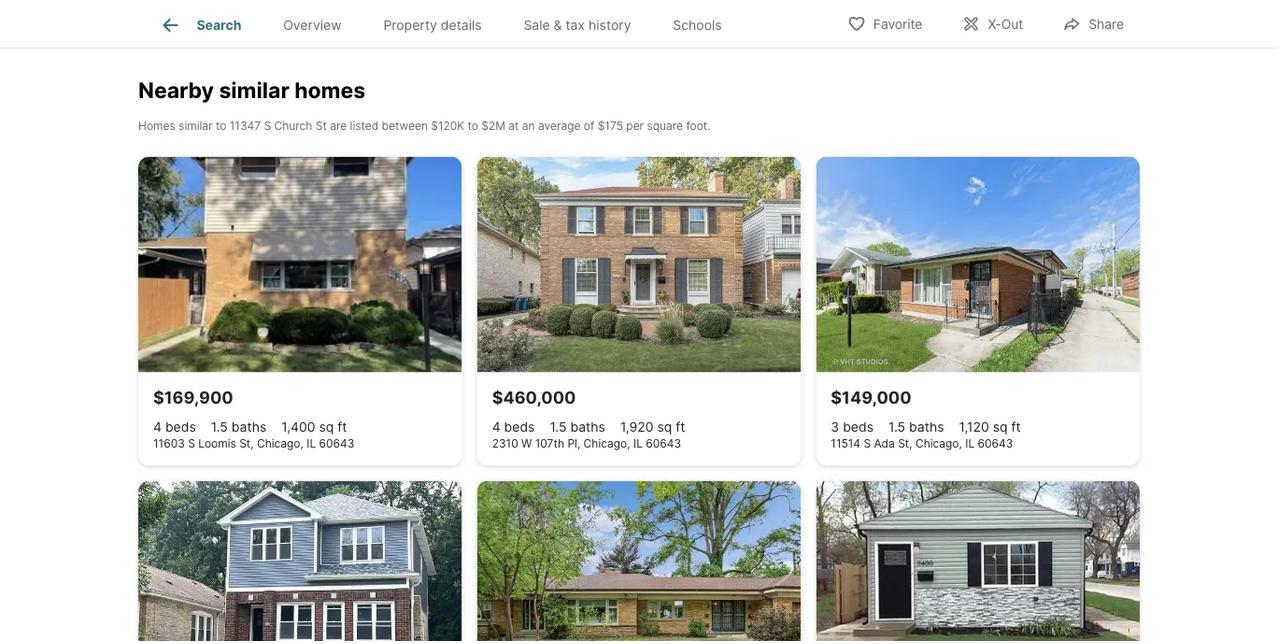 Task type: describe. For each thing, give the bounding box(es) containing it.
favorite button
[[832, 4, 939, 43]]

60643 for $149,000
[[978, 438, 1014, 451]]

chicago, for $460,000
[[584, 438, 631, 451]]

1,920
[[621, 420, 654, 436]]

(773) 912-0954
[[1009, 0, 1126, 18]]

nearby similar homes
[[138, 77, 366, 103]]

photo of 11603 s loomis st, chicago, il 60643 image
[[138, 157, 462, 373]]

foot.
[[687, 119, 711, 133]]

sale & tax history tab
[[503, 3, 652, 48]]

photo of 10700 s hoyne ave, chicago, il 60643 image
[[477, 481, 801, 641]]

property
[[384, 17, 437, 33]]

chicago, for $149,000
[[916, 438, 963, 451]]

photo of 2310 w 107th pl, chicago, il 60643 image
[[477, 157, 801, 373]]

0954
[[1086, 0, 1126, 18]]

1.5 for $460,000
[[550, 420, 567, 436]]

(773)
[[1009, 0, 1049, 18]]

il for $460,000
[[634, 438, 643, 451]]

baths for $149,000
[[910, 420, 945, 436]]

1.5 baths for $149,000
[[889, 420, 945, 436]]

st
[[316, 119, 327, 133]]

sq for $460,000
[[658, 420, 672, 436]]

tax
[[566, 17, 585, 33]]

4 for $460,000
[[492, 420, 501, 436]]

1,920 sq ft
[[621, 420, 686, 436]]

beds for $460,000
[[504, 420, 535, 436]]

ft for $149,000
[[1012, 420, 1021, 436]]

property details
[[384, 17, 482, 33]]

church
[[274, 119, 313, 133]]

ft for $169,900
[[338, 420, 347, 436]]

sale
[[524, 17, 550, 33]]

ada
[[874, 438, 895, 451]]

square
[[647, 119, 683, 133]]

tab list containing search
[[138, 0, 758, 48]]

of
[[584, 119, 595, 133]]

il for $149,000
[[966, 438, 975, 451]]

search
[[197, 17, 242, 33]]

11603
[[153, 438, 185, 451]]

x-out button
[[946, 4, 1040, 43]]

similar for nearby
[[219, 77, 290, 103]]

listed
[[350, 119, 379, 133]]

912-
[[1053, 0, 1086, 18]]

11603 s loomis st, chicago, il 60643
[[153, 438, 355, 451]]

4 beds for $169,900
[[153, 420, 196, 436]]

1,400 sq ft
[[282, 420, 347, 436]]

$175
[[598, 119, 623, 133]]

chicago, for $169,900
[[257, 438, 304, 451]]

$149,000
[[831, 388, 912, 409]]

overview
[[283, 17, 342, 33]]

1,400
[[282, 420, 316, 436]]

homes
[[138, 119, 176, 133]]

st, for $149,000
[[899, 438, 913, 451]]

schools
[[673, 17, 722, 33]]

107th
[[535, 438, 565, 451]]

ask a question
[[867, 0, 975, 18]]

&
[[554, 17, 562, 33]]

1.5 for $169,900
[[211, 420, 228, 436]]

sq for $149,000
[[994, 420, 1008, 436]]



Task type: locate. For each thing, give the bounding box(es) containing it.
photo of 11456 s longwood dr, chicago, il 60643 image
[[138, 481, 462, 641]]

1.5 baths
[[211, 420, 267, 436], [550, 420, 606, 436], [889, 420, 945, 436]]

share button
[[1047, 4, 1141, 43]]

1 horizontal spatial sq
[[658, 420, 672, 436]]

60643 down 1,120 sq ft
[[978, 438, 1014, 451]]

1.5 baths for $460,000
[[550, 420, 606, 436]]

4 beds up 11603
[[153, 420, 196, 436]]

details
[[441, 17, 482, 33]]

sale & tax history
[[524, 17, 631, 33]]

3 il from the left
[[966, 438, 975, 451]]

2 horizontal spatial chicago,
[[916, 438, 963, 451]]

2 horizontal spatial 1.5
[[889, 420, 906, 436]]

2 st, from the left
[[899, 438, 913, 451]]

2 horizontal spatial 60643
[[978, 438, 1014, 451]]

s for $169,900
[[188, 438, 195, 451]]

2 horizontal spatial baths
[[910, 420, 945, 436]]

sq
[[319, 420, 334, 436], [658, 420, 672, 436], [994, 420, 1008, 436]]

1 horizontal spatial chicago,
[[584, 438, 631, 451]]

1 horizontal spatial st,
[[899, 438, 913, 451]]

baths up 11603 s loomis st, chicago, il 60643
[[232, 420, 267, 436]]

1 vertical spatial similar
[[179, 119, 213, 133]]

0 horizontal spatial 4
[[153, 420, 162, 436]]

il for $169,900
[[307, 438, 316, 451]]

il down 1,120
[[966, 438, 975, 451]]

4 beds up 2310
[[492, 420, 535, 436]]

search link
[[159, 14, 242, 36]]

$120k
[[431, 119, 465, 133]]

similar right homes
[[179, 119, 213, 133]]

1.5 baths up 11603 s loomis st, chicago, il 60643
[[211, 420, 267, 436]]

0 horizontal spatial il
[[307, 438, 316, 451]]

question
[[910, 0, 975, 18]]

0 horizontal spatial 60643
[[319, 438, 355, 451]]

0 horizontal spatial s
[[188, 438, 195, 451]]

chicago, down 1,120
[[916, 438, 963, 451]]

0 vertical spatial similar
[[219, 77, 290, 103]]

3 1.5 from the left
[[889, 420, 906, 436]]

ft right 1,400
[[338, 420, 347, 436]]

1.5 baths up "pl,"
[[550, 420, 606, 436]]

1 4 from the left
[[153, 420, 162, 436]]

between
[[382, 119, 428, 133]]

1 horizontal spatial 4
[[492, 420, 501, 436]]

s
[[264, 119, 271, 133], [188, 438, 195, 451], [864, 438, 871, 451]]

3 ft from the left
[[1012, 420, 1021, 436]]

4 for $169,900
[[153, 420, 162, 436]]

nearby
[[138, 77, 214, 103]]

1 horizontal spatial baths
[[571, 420, 606, 436]]

tab list
[[138, 0, 758, 48]]

1 horizontal spatial similar
[[219, 77, 290, 103]]

3 sq from the left
[[994, 420, 1008, 436]]

0 horizontal spatial to
[[216, 119, 227, 133]]

schools tab
[[652, 3, 743, 48]]

0 horizontal spatial similar
[[179, 119, 213, 133]]

3 beds
[[831, 420, 874, 436]]

2 sq from the left
[[658, 420, 672, 436]]

st, right the loomis
[[239, 438, 254, 451]]

s left ada
[[864, 438, 871, 451]]

chicago,
[[257, 438, 304, 451], [584, 438, 631, 451], [916, 438, 963, 451]]

2310
[[492, 438, 519, 451]]

1 1.5 from the left
[[211, 420, 228, 436]]

1 1.5 baths from the left
[[211, 420, 267, 436]]

2 1.5 baths from the left
[[550, 420, 606, 436]]

0 horizontal spatial chicago,
[[257, 438, 304, 451]]

ft for $460,000
[[676, 420, 686, 436]]

2 horizontal spatial s
[[864, 438, 871, 451]]

a
[[898, 0, 907, 18]]

per
[[627, 119, 644, 133]]

2 horizontal spatial ft
[[1012, 420, 1021, 436]]

1 horizontal spatial to
[[468, 119, 479, 133]]

2 to from the left
[[468, 119, 479, 133]]

0 horizontal spatial 1.5 baths
[[211, 420, 267, 436]]

3 60643 from the left
[[978, 438, 1014, 451]]

11514
[[831, 438, 861, 451]]

0 horizontal spatial beds
[[165, 420, 196, 436]]

photo of 11400 s church st, chicago, il 60643 image
[[816, 481, 1141, 641]]

1 4 beds from the left
[[153, 420, 196, 436]]

st, for $169,900
[[239, 438, 254, 451]]

st,
[[239, 438, 254, 451], [899, 438, 913, 451]]

4 up 2310
[[492, 420, 501, 436]]

1 ft from the left
[[338, 420, 347, 436]]

4 up 11603
[[153, 420, 162, 436]]

1 horizontal spatial s
[[264, 119, 271, 133]]

2 horizontal spatial 1.5 baths
[[889, 420, 945, 436]]

out
[[1002, 16, 1024, 32]]

0 horizontal spatial 4 beds
[[153, 420, 196, 436]]

st, right ada
[[899, 438, 913, 451]]

1 horizontal spatial 1.5
[[550, 420, 567, 436]]

0 horizontal spatial 1.5
[[211, 420, 228, 436]]

2 horizontal spatial sq
[[994, 420, 1008, 436]]

similar up 11347
[[219, 77, 290, 103]]

homes similar to 11347 s church st are listed between $120k to $2m at an average of $175 per square foot.
[[138, 119, 711, 133]]

x-out
[[989, 16, 1024, 32]]

1.5 baths for $169,900
[[211, 420, 267, 436]]

to
[[216, 119, 227, 133], [468, 119, 479, 133]]

2 chicago, from the left
[[584, 438, 631, 451]]

1 horizontal spatial ft
[[676, 420, 686, 436]]

2 4 from the left
[[492, 420, 501, 436]]

1.5 up 107th
[[550, 420, 567, 436]]

60643 down 1,400 sq ft on the bottom of page
[[319, 438, 355, 451]]

are
[[330, 119, 347, 133]]

to left $2m
[[468, 119, 479, 133]]

beds for $169,900
[[165, 420, 196, 436]]

beds up 11514
[[843, 420, 874, 436]]

beds
[[165, 420, 196, 436], [504, 420, 535, 436], [843, 420, 874, 436]]

1 st, from the left
[[239, 438, 254, 451]]

s for $149,000
[[864, 438, 871, 451]]

1.5 for $149,000
[[889, 420, 906, 436]]

1.5
[[211, 420, 228, 436], [550, 420, 567, 436], [889, 420, 906, 436]]

$460,000
[[492, 388, 576, 409]]

2 1.5 from the left
[[550, 420, 567, 436]]

sq right 1,400
[[319, 420, 334, 436]]

2 beds from the left
[[504, 420, 535, 436]]

1.5 up ada
[[889, 420, 906, 436]]

il
[[307, 438, 316, 451], [634, 438, 643, 451], [966, 438, 975, 451]]

1 il from the left
[[307, 438, 316, 451]]

0 horizontal spatial st,
[[239, 438, 254, 451]]

baths up 11514 s ada st, chicago, il 60643
[[910, 420, 945, 436]]

3 1.5 baths from the left
[[889, 420, 945, 436]]

1 60643 from the left
[[319, 438, 355, 451]]

3
[[831, 420, 840, 436]]

chicago, down 1,400
[[257, 438, 304, 451]]

homes
[[295, 77, 366, 103]]

3 baths from the left
[[910, 420, 945, 436]]

1 horizontal spatial 4 beds
[[492, 420, 535, 436]]

sq right 1,120
[[994, 420, 1008, 436]]

pl,
[[568, 438, 581, 451]]

60643 down 1,920 sq ft
[[646, 438, 682, 451]]

(773) 912-0954 link
[[1009, 0, 1126, 18]]

ask a question link
[[867, 0, 975, 18]]

3 beds from the left
[[843, 420, 874, 436]]

$169,900
[[153, 388, 233, 409]]

beds up w
[[504, 420, 535, 436]]

history
[[589, 17, 631, 33]]

3 chicago, from the left
[[916, 438, 963, 451]]

similar
[[219, 77, 290, 103], [179, 119, 213, 133]]

overview tab
[[262, 3, 363, 48]]

60643
[[319, 438, 355, 451], [646, 438, 682, 451], [978, 438, 1014, 451]]

w
[[522, 438, 532, 451]]

ft
[[338, 420, 347, 436], [676, 420, 686, 436], [1012, 420, 1021, 436]]

1,120 sq ft
[[960, 420, 1021, 436]]

ft right 1,920
[[676, 420, 686, 436]]

at
[[509, 119, 519, 133]]

11347
[[230, 119, 261, 133]]

60643 for $460,000
[[646, 438, 682, 451]]

$2m
[[482, 119, 506, 133]]

an
[[522, 119, 535, 133]]

beds up 11603
[[165, 420, 196, 436]]

4
[[153, 420, 162, 436], [492, 420, 501, 436]]

0 horizontal spatial sq
[[319, 420, 334, 436]]

chicago, right "pl,"
[[584, 438, 631, 451]]

2 horizontal spatial beds
[[843, 420, 874, 436]]

0 horizontal spatial baths
[[232, 420, 267, 436]]

x-
[[989, 16, 1002, 32]]

il down 1,400 sq ft on the bottom of page
[[307, 438, 316, 451]]

1 to from the left
[[216, 119, 227, 133]]

1 chicago, from the left
[[257, 438, 304, 451]]

sq for $169,900
[[319, 420, 334, 436]]

baths
[[232, 420, 267, 436], [571, 420, 606, 436], [910, 420, 945, 436]]

60643 for $169,900
[[319, 438, 355, 451]]

1 horizontal spatial beds
[[504, 420, 535, 436]]

1.5 up the loomis
[[211, 420, 228, 436]]

2 horizontal spatial il
[[966, 438, 975, 451]]

1.5 baths up 11514 s ada st, chicago, il 60643
[[889, 420, 945, 436]]

average
[[538, 119, 581, 133]]

baths for $169,900
[[232, 420, 267, 436]]

11514 s ada st, chicago, il 60643
[[831, 438, 1014, 451]]

favorite
[[874, 16, 923, 32]]

similar for homes
[[179, 119, 213, 133]]

s right 11347
[[264, 119, 271, 133]]

2 ft from the left
[[676, 420, 686, 436]]

2 il from the left
[[634, 438, 643, 451]]

loomis
[[198, 438, 236, 451]]

s right 11603
[[188, 438, 195, 451]]

1 beds from the left
[[165, 420, 196, 436]]

beds for $149,000
[[843, 420, 874, 436]]

ft right 1,120
[[1012, 420, 1021, 436]]

2310 w 107th pl, chicago, il 60643
[[492, 438, 682, 451]]

1 horizontal spatial il
[[634, 438, 643, 451]]

2 4 beds from the left
[[492, 420, 535, 436]]

4 beds for $460,000
[[492, 420, 535, 436]]

1 horizontal spatial 60643
[[646, 438, 682, 451]]

share
[[1089, 16, 1125, 32]]

sq right 1,920
[[658, 420, 672, 436]]

baths up 2310 w 107th pl, chicago, il 60643
[[571, 420, 606, 436]]

1 baths from the left
[[232, 420, 267, 436]]

1 sq from the left
[[319, 420, 334, 436]]

to left 11347
[[216, 119, 227, 133]]

baths for $460,000
[[571, 420, 606, 436]]

photo of 11514 s ada st, chicago, il 60643 image
[[816, 157, 1141, 373]]

il down 1,920
[[634, 438, 643, 451]]

1,120
[[960, 420, 990, 436]]

2 60643 from the left
[[646, 438, 682, 451]]

property details tab
[[363, 3, 503, 48]]

1 horizontal spatial 1.5 baths
[[550, 420, 606, 436]]

ask
[[867, 0, 895, 18]]

2 baths from the left
[[571, 420, 606, 436]]

4 beds
[[153, 420, 196, 436], [492, 420, 535, 436]]

0 horizontal spatial ft
[[338, 420, 347, 436]]



Task type: vqa. For each thing, say whether or not it's contained in the screenshot.


